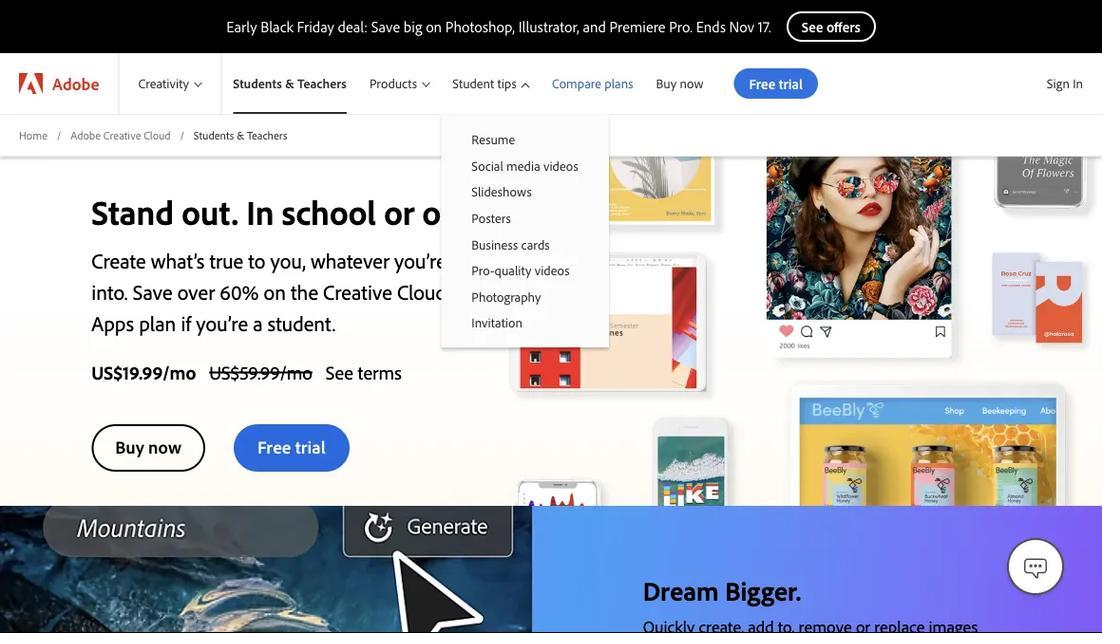 Task type: describe. For each thing, give the bounding box(es) containing it.
0 vertical spatial &
[[285, 75, 295, 92]]

cloud inside adobe creative cloud link
[[144, 128, 171, 142]]

create
[[92, 247, 146, 274]]

products button
[[358, 53, 441, 114]]

creativity button
[[119, 53, 221, 114]]

sign in button
[[1043, 67, 1087, 100]]

buy for "buy now" link to the right
[[656, 75, 677, 92]]

adobe creative cloud
[[71, 128, 171, 142]]

bigger.
[[725, 574, 802, 608]]

products
[[370, 75, 417, 92]]

true
[[210, 247, 244, 274]]

pro-quality videos
[[472, 262, 570, 279]]

photoshop,
[[446, 17, 515, 36]]

home link
[[19, 127, 47, 143]]

slideshows link
[[441, 179, 609, 205]]

1 out. from the left
[[182, 190, 239, 234]]

cards
[[521, 236, 550, 253]]

business
[[472, 236, 518, 253]]

videos for pro-quality videos
[[535, 262, 570, 279]]

whatever
[[311, 247, 390, 274]]

adobe creative cloud link
[[71, 127, 171, 143]]

deal:
[[338, 17, 368, 36]]

compare plans link
[[541, 53, 645, 114]]

premiere
[[610, 17, 666, 36]]

free trial link
[[234, 425, 350, 472]]

see terms
[[326, 360, 402, 384]]

students & teachers link
[[222, 53, 358, 114]]

see terms link
[[326, 360, 402, 384]]

in inside button
[[1073, 75, 1084, 92]]

plan
[[139, 310, 176, 337]]

pro-
[[472, 262, 495, 279]]

student tips
[[453, 75, 517, 92]]

group containing resume
[[441, 114, 609, 348]]

buy now for "buy now" link to the right
[[656, 75, 704, 92]]

. for 59
[[258, 360, 260, 384]]

friday
[[297, 17, 334, 36]]

save inside create what's true to you, whatever you're into. save over 60% on the creative cloud all apps plan if you're a student.
[[133, 279, 173, 305]]

adobe link
[[0, 53, 118, 114]]

social media videos link
[[441, 153, 609, 179]]

school
[[282, 190, 376, 234]]

all
[[452, 279, 474, 305]]

resume
[[472, 131, 515, 148]]

terms
[[358, 360, 402, 384]]

free trial
[[258, 436, 326, 459]]

invitation
[[472, 315, 523, 331]]

pro-quality videos link
[[441, 258, 609, 284]]

regularly at us$59.99 per month per license element
[[209, 360, 313, 384]]

0 vertical spatial students
[[233, 75, 282, 92]]

0 vertical spatial students & teachers
[[233, 75, 347, 92]]

what's
[[151, 247, 205, 274]]

us$ 59 . 99 /mo
[[209, 360, 313, 384]]

. for 19
[[139, 360, 142, 384]]

99 for 19
[[142, 360, 163, 384]]

1 horizontal spatial teachers
[[298, 75, 347, 92]]

0 vertical spatial you're
[[394, 247, 447, 274]]

dream bigger.
[[643, 574, 802, 608]]

student tips button
[[441, 53, 541, 114]]

now for "buy now" link to the right
[[680, 75, 704, 92]]

0 vertical spatial creative
[[103, 128, 141, 142]]

compare plans
[[552, 75, 634, 92]]

buy for bottommost "buy now" link
[[115, 436, 144, 459]]

or
[[384, 190, 415, 234]]

plans
[[605, 75, 634, 92]]

a
[[253, 310, 263, 337]]

slideshows
[[472, 184, 532, 200]]

illustrator,
[[519, 17, 580, 36]]

you,
[[270, 247, 306, 274]]

1 vertical spatial students
[[194, 128, 234, 142]]

0 vertical spatial on
[[426, 17, 442, 36]]

business cards link
[[441, 231, 609, 258]]

2 out. from the left
[[423, 190, 479, 234]]

stand
[[92, 190, 174, 234]]

pro.
[[669, 17, 693, 36]]

sign
[[1047, 75, 1070, 92]]



Task type: vqa. For each thing, say whether or not it's contained in the screenshot.
Teachers
yes



Task type: locate. For each thing, give the bounding box(es) containing it.
big
[[404, 17, 423, 36]]

adobe up adobe creative cloud
[[52, 73, 99, 94]]

0 horizontal spatial cloud
[[144, 128, 171, 142]]

1 horizontal spatial save
[[371, 17, 400, 36]]

tips
[[498, 75, 517, 92]]

adobe inside adobe creative cloud link
[[71, 128, 101, 142]]

in up the to
[[246, 190, 274, 234]]

0 horizontal spatial you're
[[196, 310, 248, 337]]

cloud down creativity
[[144, 128, 171, 142]]

1 horizontal spatial cloud
[[397, 279, 447, 305]]

cloud left all
[[397, 279, 447, 305]]

0 horizontal spatial buy now link
[[92, 425, 205, 472]]

student
[[453, 75, 494, 92]]

0 horizontal spatial 99
[[142, 360, 163, 384]]

0 vertical spatial cloud
[[144, 128, 171, 142]]

student.
[[268, 310, 336, 337]]

early black friday deal: save big on photoshop, illustrator, and premiere pro. ends nov 17.
[[226, 17, 772, 36]]

invitation link
[[441, 310, 609, 336]]

now down us$19.99 per month per license element
[[148, 436, 182, 459]]

cloud inside create what's true to you, whatever you're into. save over 60% on the creative cloud all apps plan if you're a student.
[[397, 279, 447, 305]]

teachers down friday
[[298, 75, 347, 92]]

0 vertical spatial buy
[[656, 75, 677, 92]]

1 horizontal spatial out.
[[423, 190, 479, 234]]

0 vertical spatial buy now
[[656, 75, 704, 92]]

adobe for adobe creative cloud
[[71, 128, 101, 142]]

students down the creativity dropdown button
[[194, 128, 234, 142]]

0 vertical spatial now
[[680, 75, 704, 92]]

1 horizontal spatial now
[[680, 75, 704, 92]]

& down black
[[285, 75, 295, 92]]

if
[[181, 310, 191, 337]]

0 horizontal spatial buy now
[[115, 436, 182, 459]]

&
[[285, 75, 295, 92], [237, 128, 244, 142]]

ends
[[696, 17, 726, 36]]

1 vertical spatial buy
[[115, 436, 144, 459]]

videos down cards
[[535, 262, 570, 279]]

business cards
[[472, 236, 550, 253]]

. down plan
[[139, 360, 142, 384]]

2 us$ from the left
[[209, 360, 240, 384]]

into.
[[92, 279, 128, 305]]

us$ for 19
[[92, 360, 123, 384]]

us$19.99 per month per license element
[[92, 360, 196, 384]]

compare
[[552, 75, 602, 92]]

create what's true to you, whatever you're into. save over 60% on the creative cloud all apps plan if you're a student.
[[92, 247, 474, 337]]

videos inside social media videos link
[[544, 157, 579, 174]]

0 horizontal spatial in
[[246, 190, 274, 234]]

now down pro.
[[680, 75, 704, 92]]

1 horizontal spatial on
[[426, 17, 442, 36]]

0 vertical spatial in
[[1073, 75, 1084, 92]]

1 horizontal spatial in
[[1073, 75, 1084, 92]]

1 . from the left
[[139, 360, 142, 384]]

/mo left see
[[280, 360, 313, 384]]

/mo for us$ 19 . 99 /mo
[[163, 360, 196, 384]]

0 horizontal spatial teachers
[[247, 128, 288, 142]]

creative down creativity
[[103, 128, 141, 142]]

buy now link
[[645, 53, 715, 114], [92, 425, 205, 472]]

0 vertical spatial save
[[371, 17, 400, 36]]

0 horizontal spatial now
[[148, 436, 182, 459]]

photography
[[472, 289, 541, 305]]

99
[[142, 360, 163, 384], [260, 360, 280, 384]]

1 vertical spatial you're
[[196, 310, 248, 337]]

adobe for adobe
[[52, 73, 99, 94]]

teachers down students & teachers link
[[247, 128, 288, 142]]

/mo for us$ 59 . 99 /mo
[[280, 360, 313, 384]]

1 vertical spatial adobe
[[71, 128, 101, 142]]

in
[[1073, 75, 1084, 92], [246, 190, 274, 234]]

trial
[[295, 436, 326, 459]]

stand out. in school or out.
[[92, 190, 479, 234]]

students down early in the left of the page
[[233, 75, 282, 92]]

you're
[[394, 247, 447, 274], [196, 310, 248, 337]]

buy now link down us$19.99 per month per license element
[[92, 425, 205, 472]]

quality
[[495, 262, 532, 279]]

1 horizontal spatial /mo
[[280, 360, 313, 384]]

see
[[326, 360, 354, 384]]

save left big
[[371, 17, 400, 36]]

1 horizontal spatial 99
[[260, 360, 280, 384]]

0 horizontal spatial .
[[139, 360, 142, 384]]

creative inside create what's true to you, whatever you're into. save over 60% on the creative cloud all apps plan if you're a student.
[[323, 279, 392, 305]]

out. up true
[[182, 190, 239, 234]]

1 vertical spatial buy now
[[115, 436, 182, 459]]

1 horizontal spatial buy
[[656, 75, 677, 92]]

media
[[507, 157, 541, 174]]

students & teachers down students & teachers link
[[194, 128, 288, 142]]

creative down whatever
[[323, 279, 392, 305]]

2 . from the left
[[258, 360, 260, 384]]

0 horizontal spatial /mo
[[163, 360, 196, 384]]

early
[[226, 17, 257, 36]]

1 vertical spatial on
[[264, 279, 286, 305]]

out.
[[182, 190, 239, 234], [423, 190, 479, 234]]

/mo
[[163, 360, 196, 384], [280, 360, 313, 384]]

on inside create what's true to you, whatever you're into. save over 60% on the creative cloud all apps plan if you're a student.
[[264, 279, 286, 305]]

0 horizontal spatial out.
[[182, 190, 239, 234]]

1 vertical spatial cloud
[[397, 279, 447, 305]]

adobe
[[52, 73, 99, 94], [71, 128, 101, 142]]

creativity
[[138, 75, 189, 92]]

59
[[240, 360, 258, 384]]

social media videos
[[472, 157, 579, 174]]

0 horizontal spatial buy
[[115, 436, 144, 459]]

2 /mo from the left
[[280, 360, 313, 384]]

1 vertical spatial students & teachers
[[194, 128, 288, 142]]

buy now link down pro.
[[645, 53, 715, 114]]

out. right or
[[423, 190, 479, 234]]

1 horizontal spatial you're
[[394, 247, 447, 274]]

students & teachers
[[233, 75, 347, 92], [194, 128, 288, 142]]

1 horizontal spatial buy now link
[[645, 53, 715, 114]]

1 us$ from the left
[[92, 360, 123, 384]]

1 /mo from the left
[[163, 360, 196, 384]]

buy down the 19
[[115, 436, 144, 459]]

buy now for bottommost "buy now" link
[[115, 436, 182, 459]]

you're down over 60%
[[196, 310, 248, 337]]

1 vertical spatial now
[[148, 436, 182, 459]]

1 horizontal spatial .
[[258, 360, 260, 384]]

17.
[[758, 17, 772, 36]]

nov
[[730, 17, 755, 36]]

social
[[472, 157, 504, 174]]

1 99 from the left
[[142, 360, 163, 384]]

on left the
[[264, 279, 286, 305]]

0 horizontal spatial us$
[[92, 360, 123, 384]]

save
[[371, 17, 400, 36], [133, 279, 173, 305]]

on
[[426, 17, 442, 36], [264, 279, 286, 305]]

apps
[[92, 310, 134, 337]]

in right sign
[[1073, 75, 1084, 92]]

19
[[123, 360, 139, 384]]

save up plan
[[133, 279, 173, 305]]

99 right 59
[[260, 360, 280, 384]]

resume link
[[441, 126, 609, 153]]

buy now down pro.
[[656, 75, 704, 92]]

1 vertical spatial teachers
[[247, 128, 288, 142]]

0 horizontal spatial creative
[[103, 128, 141, 142]]

1 vertical spatial videos
[[535, 262, 570, 279]]

0 vertical spatial videos
[[544, 157, 579, 174]]

buy right plans
[[656, 75, 677, 92]]

buy now down us$19.99 per month per license element
[[115, 436, 182, 459]]

buy
[[656, 75, 677, 92], [115, 436, 144, 459]]

now for bottommost "buy now" link
[[148, 436, 182, 459]]

home
[[19, 128, 47, 142]]

videos inside the pro-quality videos link
[[535, 262, 570, 279]]

you're down or
[[394, 247, 447, 274]]

1 vertical spatial save
[[133, 279, 173, 305]]

0 vertical spatial buy now link
[[645, 53, 715, 114]]

buy now
[[656, 75, 704, 92], [115, 436, 182, 459]]

0 vertical spatial teachers
[[298, 75, 347, 92]]

0 horizontal spatial save
[[133, 279, 173, 305]]

and
[[583, 17, 606, 36]]

1 vertical spatial &
[[237, 128, 244, 142]]

0 horizontal spatial &
[[237, 128, 244, 142]]

posters link
[[441, 205, 609, 231]]

us$ for 59
[[209, 360, 240, 384]]

99 for 59
[[260, 360, 280, 384]]

dream
[[643, 574, 719, 608]]

99 right the 19
[[142, 360, 163, 384]]

1 vertical spatial in
[[246, 190, 274, 234]]

on right big
[[426, 17, 442, 36]]

2 99 from the left
[[260, 360, 280, 384]]

students & teachers down black
[[233, 75, 347, 92]]

adobe right home
[[71, 128, 101, 142]]

videos for social media videos
[[544, 157, 579, 174]]

sign in
[[1047, 75, 1084, 92]]

us$ 19 . 99 /mo
[[92, 360, 196, 384]]

black
[[261, 17, 294, 36]]

creative
[[103, 128, 141, 142], [323, 279, 392, 305]]

free
[[258, 436, 291, 459]]

/mo right the 19
[[163, 360, 196, 384]]

0 vertical spatial adobe
[[52, 73, 99, 94]]

.
[[139, 360, 142, 384], [258, 360, 260, 384]]

& down students & teachers link
[[237, 128, 244, 142]]

the
[[291, 279, 318, 305]]

1 horizontal spatial &
[[285, 75, 295, 92]]

group
[[441, 114, 609, 348]]

1 vertical spatial buy now link
[[92, 425, 205, 472]]

0 horizontal spatial on
[[264, 279, 286, 305]]

videos
[[544, 157, 579, 174], [535, 262, 570, 279]]

photography link
[[441, 284, 609, 310]]

posters
[[472, 210, 511, 226]]

adobe inside adobe link
[[52, 73, 99, 94]]

over 60%
[[177, 279, 259, 305]]

1 horizontal spatial buy now
[[656, 75, 704, 92]]

. down a
[[258, 360, 260, 384]]

1 horizontal spatial us$
[[209, 360, 240, 384]]

1 horizontal spatial creative
[[323, 279, 392, 305]]

now
[[680, 75, 704, 92], [148, 436, 182, 459]]

videos right the media
[[544, 157, 579, 174]]

to
[[248, 247, 266, 274]]

1 vertical spatial creative
[[323, 279, 392, 305]]



